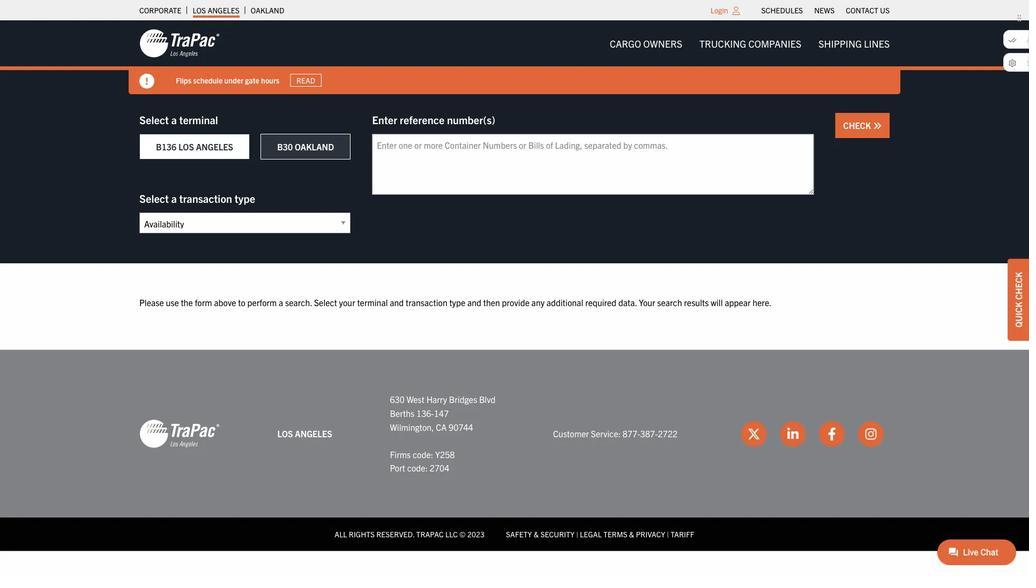 Task type: vqa. For each thing, say whether or not it's contained in the screenshot.
10/30/2023
no



Task type: locate. For each thing, give the bounding box(es) containing it.
2 & from the left
[[629, 530, 634, 540]]

menu bar
[[756, 3, 895, 18], [601, 33, 898, 54]]

select left your
[[314, 297, 337, 308]]

0 horizontal spatial transaction
[[179, 192, 232, 205]]

1 horizontal spatial &
[[629, 530, 634, 540]]

1 vertical spatial menu bar
[[601, 33, 898, 54]]

banner
[[0, 20, 1029, 94]]

0 horizontal spatial &
[[534, 530, 539, 540]]

0 vertical spatial a
[[171, 113, 177, 126]]

1 vertical spatial oakland
[[295, 142, 334, 152]]

1 horizontal spatial and
[[467, 297, 481, 308]]

2704
[[430, 463, 449, 474]]

0 vertical spatial code:
[[413, 449, 433, 460]]

flips
[[176, 75, 191, 85]]

1 horizontal spatial check
[[1013, 272, 1024, 300]]

service:
[[591, 429, 621, 440]]

a up b136
[[171, 113, 177, 126]]

select up b136
[[139, 113, 169, 126]]

los angeles image inside footer
[[139, 419, 220, 449]]

banner containing cargo owners
[[0, 20, 1029, 94]]

630
[[390, 395, 405, 405]]

harry
[[426, 395, 447, 405]]

136-
[[416, 408, 434, 419]]

1 vertical spatial los angeles
[[277, 429, 332, 440]]

los angeles image for footer containing 630 west harry bridges blvd
[[139, 419, 220, 449]]

lines
[[864, 37, 890, 49]]

cargo owners
[[610, 37, 682, 49]]

0 vertical spatial type
[[235, 192, 255, 205]]

contact us
[[846, 5, 890, 15]]

90744
[[449, 422, 473, 433]]

0 vertical spatial menu bar
[[756, 3, 895, 18]]

1 vertical spatial type
[[449, 297, 465, 308]]

and left the then
[[467, 297, 481, 308]]

footer
[[0, 350, 1029, 552]]

0 horizontal spatial terminal
[[179, 113, 218, 126]]

menu bar up shipping
[[756, 3, 895, 18]]

1 vertical spatial check
[[1013, 272, 1024, 300]]

1 | from the left
[[576, 530, 578, 540]]

0 vertical spatial select
[[139, 113, 169, 126]]

oakland
[[251, 5, 284, 15], [295, 142, 334, 152]]

oakland right b30
[[295, 142, 334, 152]]

147
[[434, 408, 449, 419]]

solid image
[[873, 122, 882, 130]]

read link
[[290, 74, 321, 87]]

schedule
[[193, 75, 223, 85]]

select
[[139, 113, 169, 126], [139, 192, 169, 205], [314, 297, 337, 308]]

0 horizontal spatial los angeles
[[193, 5, 239, 15]]

1 horizontal spatial los angeles
[[277, 429, 332, 440]]

terminal right your
[[357, 297, 388, 308]]

0 vertical spatial terminal
[[179, 113, 218, 126]]

0 vertical spatial los angeles image
[[139, 28, 220, 58]]

and right your
[[390, 297, 404, 308]]

1 vertical spatial a
[[171, 192, 177, 205]]

select for select a terminal
[[139, 113, 169, 126]]

menu bar containing cargo owners
[[601, 33, 898, 54]]

|
[[576, 530, 578, 540], [667, 530, 669, 540]]

type
[[235, 192, 255, 205], [449, 297, 465, 308]]

code: right port
[[407, 463, 428, 474]]

rights
[[349, 530, 375, 540]]

gate
[[245, 75, 259, 85]]

trapac
[[416, 530, 444, 540]]

results
[[684, 297, 709, 308]]

877-
[[623, 429, 640, 440]]

los angeles inside footer
[[277, 429, 332, 440]]

enter
[[372, 113, 397, 126]]

select a transaction type
[[139, 192, 255, 205]]

menu bar inside banner
[[601, 33, 898, 54]]

solid image
[[139, 74, 154, 89]]

data.
[[618, 297, 637, 308]]

los angeles image
[[139, 28, 220, 58], [139, 419, 220, 449]]

1 vertical spatial los angeles image
[[139, 419, 220, 449]]

under
[[224, 75, 243, 85]]

form
[[195, 297, 212, 308]]

2 vertical spatial select
[[314, 297, 337, 308]]

0 horizontal spatial |
[[576, 530, 578, 540]]

any
[[531, 297, 545, 308]]

and
[[390, 297, 404, 308], [467, 297, 481, 308]]

| left tariff
[[667, 530, 669, 540]]

0 horizontal spatial oakland
[[251, 5, 284, 15]]

west
[[407, 395, 425, 405]]

1 vertical spatial transaction
[[406, 297, 447, 308]]

corporate
[[139, 5, 181, 15]]

privacy
[[636, 530, 665, 540]]

code: up 2704
[[413, 449, 433, 460]]

los angeles image inside banner
[[139, 28, 220, 58]]

a
[[171, 113, 177, 126], [171, 192, 177, 205], [279, 297, 283, 308]]

0 vertical spatial transaction
[[179, 192, 232, 205]]

terminal up b136 los angeles
[[179, 113, 218, 126]]

0 vertical spatial angeles
[[208, 5, 239, 15]]

news
[[814, 5, 835, 15]]

a left search.
[[279, 297, 283, 308]]

2722
[[658, 429, 678, 440]]

shipping
[[819, 37, 862, 49]]

0 vertical spatial los angeles
[[193, 5, 239, 15]]

1 horizontal spatial |
[[667, 530, 669, 540]]

transaction
[[179, 192, 232, 205], [406, 297, 447, 308]]

0 vertical spatial check
[[843, 120, 873, 131]]

search
[[657, 297, 682, 308]]

use
[[166, 297, 179, 308]]

llc
[[445, 530, 458, 540]]

los angeles
[[193, 5, 239, 15], [277, 429, 332, 440]]

b136 los angeles
[[156, 142, 233, 152]]

1 vertical spatial select
[[139, 192, 169, 205]]

& right terms
[[629, 530, 634, 540]]

footer containing 630 west harry bridges blvd
[[0, 350, 1029, 552]]

0 horizontal spatial check
[[843, 120, 873, 131]]

1 los angeles image from the top
[[139, 28, 220, 58]]

bridges
[[449, 395, 477, 405]]

0 horizontal spatial and
[[390, 297, 404, 308]]

2 vertical spatial a
[[279, 297, 283, 308]]

menu bar down light icon
[[601, 33, 898, 54]]

2 los angeles image from the top
[[139, 419, 220, 449]]

a down b136
[[171, 192, 177, 205]]

| left legal
[[576, 530, 578, 540]]

port
[[390, 463, 405, 474]]

check inside button
[[843, 120, 873, 131]]

terms
[[603, 530, 627, 540]]

select down b136
[[139, 192, 169, 205]]

then
[[483, 297, 500, 308]]

terminal
[[179, 113, 218, 126], [357, 297, 388, 308]]

trucking companies
[[699, 37, 801, 49]]

1 horizontal spatial terminal
[[357, 297, 388, 308]]

oakland right los angeles link
[[251, 5, 284, 15]]

check button
[[835, 113, 890, 138]]

will
[[711, 297, 723, 308]]

berths
[[390, 408, 414, 419]]

all
[[335, 530, 347, 540]]

customer service: 877-387-2722
[[553, 429, 678, 440]]

contact
[[846, 5, 878, 15]]

los angeles image for banner containing cargo owners
[[139, 28, 220, 58]]

& right safety
[[534, 530, 539, 540]]

b30 oakland
[[277, 142, 334, 152]]

y258
[[435, 449, 455, 460]]



Task type: describe. For each thing, give the bounding box(es) containing it.
news link
[[814, 3, 835, 18]]

b30
[[277, 142, 293, 152]]

0 vertical spatial los
[[193, 5, 206, 15]]

required
[[585, 297, 616, 308]]

quick
[[1013, 302, 1024, 328]]

select for select a transaction type
[[139, 192, 169, 205]]

2 vertical spatial los
[[277, 429, 293, 440]]

companies
[[748, 37, 801, 49]]

light image
[[732, 6, 740, 15]]

a for transaction
[[171, 192, 177, 205]]

1 vertical spatial code:
[[407, 463, 428, 474]]

perform
[[247, 297, 277, 308]]

please
[[139, 297, 164, 308]]

oakland link
[[251, 3, 284, 18]]

your
[[639, 297, 655, 308]]

please use the form above to perform a search. select your terminal and transaction type and then provide any additional required data. your search results will appear here.
[[139, 297, 772, 308]]

reference
[[400, 113, 445, 126]]

login
[[711, 5, 728, 15]]

1 vertical spatial angeles
[[196, 142, 233, 152]]

0 vertical spatial oakland
[[251, 5, 284, 15]]

provide
[[502, 297, 530, 308]]

firms code:  y258 port code:  2704
[[390, 449, 455, 474]]

security
[[540, 530, 575, 540]]

2023
[[467, 530, 485, 540]]

tariff link
[[671, 530, 694, 540]]

customer
[[553, 429, 589, 440]]

all rights reserved. trapac llc © 2023
[[335, 530, 485, 540]]

read
[[296, 76, 315, 85]]

appear
[[725, 297, 751, 308]]

above
[[214, 297, 236, 308]]

a for terminal
[[171, 113, 177, 126]]

blvd
[[479, 395, 496, 405]]

us
[[880, 5, 890, 15]]

to
[[238, 297, 245, 308]]

©
[[460, 530, 466, 540]]

1 vertical spatial los
[[178, 142, 194, 152]]

the
[[181, 297, 193, 308]]

schedules link
[[761, 3, 803, 18]]

schedules
[[761, 5, 803, 15]]

wilmington,
[[390, 422, 434, 433]]

los angeles link
[[193, 3, 239, 18]]

menu bar containing schedules
[[756, 3, 895, 18]]

quick check link
[[1008, 259, 1029, 341]]

2 vertical spatial angeles
[[295, 429, 332, 440]]

tariff
[[671, 530, 694, 540]]

ca
[[436, 422, 447, 433]]

reserved.
[[376, 530, 415, 540]]

b136
[[156, 142, 176, 152]]

shipping lines link
[[810, 33, 898, 54]]

owners
[[643, 37, 682, 49]]

630 west harry bridges blvd berths 136-147 wilmington, ca 90744
[[390, 395, 496, 433]]

safety & security link
[[506, 530, 575, 540]]

hours
[[261, 75, 279, 85]]

legal
[[580, 530, 602, 540]]

1 and from the left
[[390, 297, 404, 308]]

trucking companies link
[[691, 33, 810, 54]]

0 horizontal spatial type
[[235, 192, 255, 205]]

1 & from the left
[[534, 530, 539, 540]]

enter reference number(s)
[[372, 113, 495, 126]]

safety
[[506, 530, 532, 540]]

cargo owners link
[[601, 33, 691, 54]]

cargo
[[610, 37, 641, 49]]

1 vertical spatial terminal
[[357, 297, 388, 308]]

safety & security | legal terms & privacy | tariff
[[506, 530, 694, 540]]

2 | from the left
[[667, 530, 669, 540]]

1 horizontal spatial type
[[449, 297, 465, 308]]

387-
[[640, 429, 658, 440]]

legal terms & privacy link
[[580, 530, 665, 540]]

quick check
[[1013, 272, 1024, 328]]

corporate link
[[139, 3, 181, 18]]

trucking
[[699, 37, 746, 49]]

Enter reference number(s) text field
[[372, 134, 814, 195]]

here.
[[753, 297, 772, 308]]

1 horizontal spatial oakland
[[295, 142, 334, 152]]

contact us link
[[846, 3, 890, 18]]

2 and from the left
[[467, 297, 481, 308]]

login link
[[711, 5, 728, 15]]

additional
[[547, 297, 583, 308]]

search.
[[285, 297, 312, 308]]

shipping lines
[[819, 37, 890, 49]]

1 horizontal spatial transaction
[[406, 297, 447, 308]]

number(s)
[[447, 113, 495, 126]]

your
[[339, 297, 355, 308]]

select a terminal
[[139, 113, 218, 126]]



